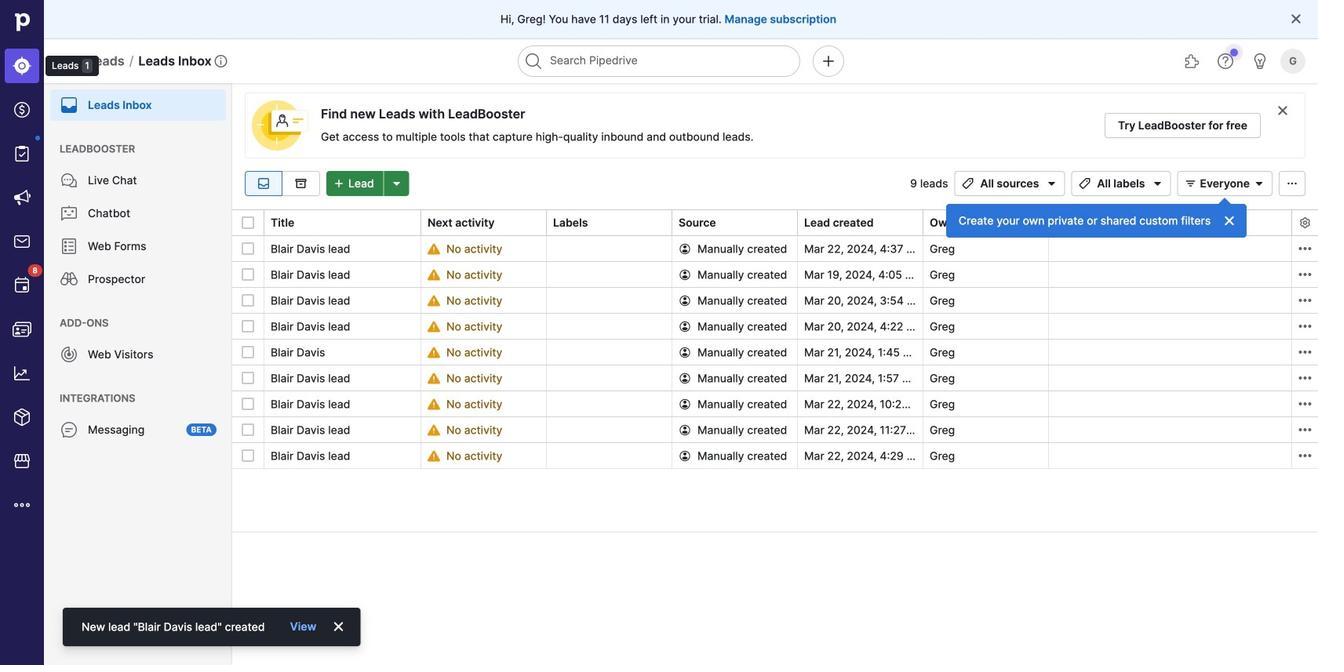 Task type: vqa. For each thing, say whether or not it's contained in the screenshot.
open menu Icon
no



Task type: describe. For each thing, give the bounding box(es) containing it.
7 color undefined image from the top
[[60, 421, 78, 440]]

more image
[[13, 496, 31, 515]]

campaigns image
[[13, 188, 31, 207]]

4 row from the top
[[232, 313, 1319, 340]]

sales inbox image
[[13, 232, 31, 251]]

6 color undefined image from the top
[[60, 345, 78, 364]]

sales assistant image
[[1251, 52, 1270, 71]]

7 row from the top
[[232, 391, 1319, 418]]

2 color warning image from the top
[[428, 321, 440, 333]]

contacts image
[[13, 320, 31, 339]]

3 color undefined image from the top
[[60, 204, 78, 223]]

menu toggle image
[[60, 52, 78, 71]]

info image
[[215, 55, 227, 68]]

color secondary image for eighth row from the bottom of the page
[[1296, 265, 1315, 284]]

8 row from the top
[[232, 417, 1319, 444]]

3 color warning image from the top
[[428, 347, 440, 359]]

2 color undefined image from the top
[[13, 276, 31, 295]]

inbox image
[[254, 177, 273, 190]]

5 row from the top
[[232, 339, 1319, 366]]

quick help image
[[1217, 52, 1236, 71]]

quick add image
[[820, 52, 838, 71]]

color secondary image for first row from the top
[[1296, 239, 1315, 258]]

color warning image for third row from the bottom
[[428, 398, 440, 411]]

add lead element
[[327, 171, 410, 196]]

color secondary image for 3rd row from the top of the page
[[1296, 291, 1315, 310]]

home image
[[10, 10, 34, 34]]

archive image
[[292, 177, 310, 190]]



Task type: locate. For each thing, give the bounding box(es) containing it.
leads image
[[13, 57, 31, 75]]

menu item
[[0, 44, 44, 88], [44, 83, 232, 121]]

grid
[[232, 209, 1319, 666]]

add lead options image
[[388, 177, 406, 190]]

Search Pipedrive field
[[518, 46, 801, 77]]

marketplace image
[[13, 452, 31, 471]]

5 color undefined image from the top
[[60, 270, 78, 289]]

4 color warning image from the top
[[428, 372, 440, 385]]

color secondary image for 5th row from the top
[[1296, 343, 1315, 362]]

color undefined image up 'contacts' image
[[13, 276, 31, 295]]

insights image
[[13, 364, 31, 383]]

1 row from the top
[[232, 236, 1319, 262]]

color secondary image for fourth row from the bottom
[[1296, 369, 1315, 388]]

4 color undefined image from the top
[[60, 237, 78, 256]]

2 color warning image from the top
[[428, 269, 440, 281]]

4 color warning image from the top
[[428, 424, 440, 437]]

1 color warning image from the top
[[428, 295, 440, 307]]

color secondary image
[[1300, 217, 1312, 229], [1296, 291, 1315, 310], [1296, 343, 1315, 362], [1296, 369, 1315, 388]]

color secondary image
[[1277, 104, 1290, 117], [1296, 239, 1315, 258], [1296, 265, 1315, 284], [1296, 317, 1315, 336], [1296, 395, 1315, 414], [1296, 421, 1315, 440], [1296, 447, 1315, 465]]

color primary image inside add lead element
[[330, 177, 349, 190]]

color undefined image
[[60, 96, 78, 115], [60, 171, 78, 190], [60, 204, 78, 223], [60, 237, 78, 256], [60, 270, 78, 289], [60, 345, 78, 364], [60, 421, 78, 440]]

2 color undefined image from the top
[[60, 171, 78, 190]]

color warning image for first row from the top
[[428, 243, 440, 256]]

color warning image
[[428, 295, 440, 307], [428, 321, 440, 333], [428, 347, 440, 359], [428, 372, 440, 385], [428, 450, 440, 463]]

deals image
[[13, 100, 31, 119]]

color warning image for eighth row from the bottom of the page
[[428, 269, 440, 281]]

color primary image
[[1291, 13, 1303, 25], [330, 177, 349, 190], [959, 177, 978, 190], [1076, 177, 1095, 190], [1182, 177, 1201, 190], [1283, 177, 1302, 190], [242, 217, 254, 229], [679, 243, 692, 256], [242, 268, 254, 281], [679, 269, 692, 281], [242, 372, 254, 385], [679, 372, 692, 385], [679, 398, 692, 411], [679, 450, 692, 463]]

color secondary image for 1st row from the bottom of the page
[[1296, 447, 1315, 465]]

color undefined image
[[13, 144, 31, 163], [13, 276, 31, 295]]

color secondary image for third row from the bottom
[[1296, 395, 1315, 414]]

products image
[[13, 408, 31, 427]]

color warning image for eighth row from the top of the page
[[428, 424, 440, 437]]

2 row from the top
[[232, 261, 1319, 288]]

3 color warning image from the top
[[428, 398, 440, 411]]

9 row from the top
[[232, 443, 1319, 469]]

color secondary image for 6th row from the bottom
[[1296, 317, 1315, 336]]

1 color undefined image from the top
[[13, 144, 31, 163]]

1 vertical spatial color undefined image
[[13, 276, 31, 295]]

0 vertical spatial color undefined image
[[13, 144, 31, 163]]

1 color undefined image from the top
[[60, 96, 78, 115]]

3 row from the top
[[232, 287, 1319, 314]]

color warning image
[[428, 243, 440, 256], [428, 269, 440, 281], [428, 398, 440, 411], [428, 424, 440, 437]]

6 row from the top
[[232, 365, 1319, 392]]

menu
[[0, 0, 99, 666], [44, 83, 232, 666]]

color primary inverted image
[[1224, 215, 1237, 227]]

color undefined image down deals image
[[13, 144, 31, 163]]

close image
[[332, 621, 345, 633]]

color primary image
[[1043, 177, 1062, 190], [1149, 177, 1168, 190], [1250, 177, 1269, 190], [242, 243, 254, 255], [242, 294, 254, 307], [679, 295, 692, 307], [242, 320, 254, 333], [679, 321, 692, 333], [242, 346, 254, 359], [679, 347, 692, 359], [242, 398, 254, 411], [242, 424, 254, 436], [679, 424, 692, 437], [242, 450, 254, 462]]

color secondary image for eighth row from the top of the page
[[1296, 421, 1315, 440]]

1 color warning image from the top
[[428, 243, 440, 256]]

5 color warning image from the top
[[428, 450, 440, 463]]

row
[[232, 236, 1319, 262], [232, 261, 1319, 288], [232, 287, 1319, 314], [232, 313, 1319, 340], [232, 339, 1319, 366], [232, 365, 1319, 392], [232, 391, 1319, 418], [232, 417, 1319, 444], [232, 443, 1319, 469]]



